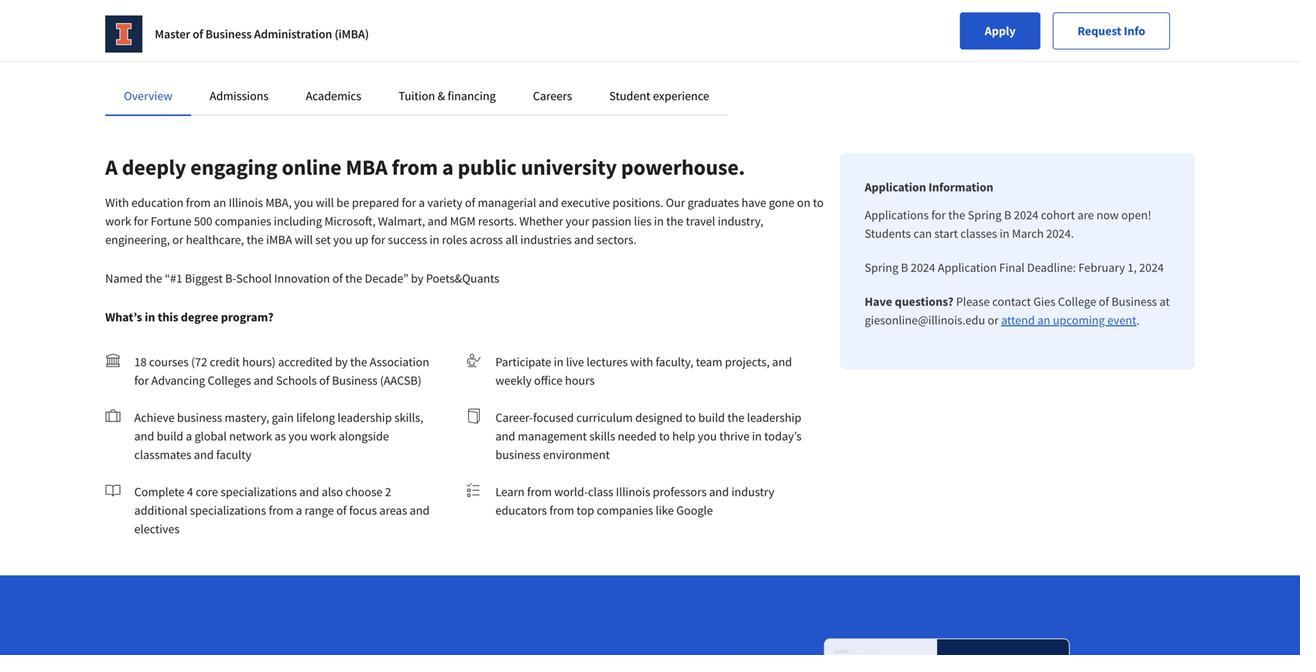 Task type: vqa. For each thing, say whether or not it's contained in the screenshot.
the inside the Career-focused curriculum designed to build the leadership and management skills needed to help you thrive in today's business environment
yes



Task type: describe. For each thing, give the bounding box(es) containing it.
school
[[236, 271, 272, 286]]

including
[[274, 214, 322, 229]]

and inside participate in live lectures with faculty, team projects, and weekly office hours
[[772, 355, 792, 370]]

for inside applications for the spring b 2024 cohort are now open! students can start classes in march 2024.
[[932, 207, 946, 223]]

information
[[929, 180, 994, 195]]

urbana-
[[287, 0, 324, 2]]

for up "walmart,"
[[402, 195, 416, 211]]

healthcare,
[[186, 232, 244, 248]]

fortune
[[151, 214, 192, 229]]

curriculum
[[577, 410, 633, 426]]

the inside applications for the spring b 2024 cohort are now open! students can start classes in march 2024.
[[949, 207, 966, 223]]

illinois for educators
[[616, 485, 651, 500]]

hours
[[565, 373, 595, 389]]

contact
[[993, 294, 1031, 310]]

2 horizontal spatial 2024
[[1140, 260, 1164, 276]]

of inside complete 4 core specializations and also choose 2 additional specializations from a range of focus areas and electives
[[336, 503, 347, 519]]

b inside applications for the spring b 2024 cohort are now open! students can start classes in march 2024.
[[1004, 207, 1012, 223]]

hours)
[[242, 355, 276, 370]]

giesonline@illinois.edu
[[865, 313, 986, 328]]

1 vertical spatial spring
[[865, 260, 899, 276]]

learn
[[496, 485, 525, 500]]

you left up
[[333, 232, 353, 248]]

prepared
[[352, 195, 399, 211]]

and up whether
[[539, 195, 559, 211]]

1 horizontal spatial an
[[1038, 313, 1051, 328]]

gain
[[272, 410, 294, 426]]

industry,
[[718, 214, 764, 229]]

of inside the with education from an illinois mba, you will be prepared for a variety of managerial and executive positions. our graduates have gone on to work for fortune 500 companies including microsoft, walmart, and mgm resorts. whether your passion lies in the travel industry, engineering, or healthcare, the imba will set you up for success in roles across all industries and sectors.
[[465, 195, 475, 211]]

all
[[506, 232, 518, 248]]

are
[[1078, 207, 1094, 223]]

upcoming
[[1053, 313, 1105, 328]]

positions.
[[613, 195, 664, 211]]

and right areas
[[410, 503, 430, 519]]

course
[[949, 4, 979, 18]]

0 horizontal spatial 2024
[[911, 260, 936, 276]]

walmart,
[[378, 214, 425, 229]]

build inside achieve business mastery, gain lifelong leadership skills, and build a global network as you work alongside classmates and faculty
[[157, 429, 183, 444]]

the left "#1
[[145, 271, 162, 286]]

each
[[949, 0, 971, 2]]

have questions?
[[865, 294, 954, 310]]

b-
[[225, 271, 236, 286]]

in inside applications for the spring b 2024 cohort are now open! students can start classes in march 2024.
[[1000, 226, 1010, 242]]

careers
[[533, 88, 572, 104]]

across
[[470, 232, 503, 248]]

final
[[1000, 260, 1025, 276]]

student
[[609, 88, 651, 104]]

4
[[187, 485, 193, 500]]

admissions link
[[210, 88, 269, 104]]

up
[[355, 232, 369, 248]]

of right innovation
[[333, 271, 343, 286]]

sectors.
[[597, 232, 637, 248]]

embedded module image image
[[716, 613, 1111, 656]]

for inside each time you take a course, pay tuition for that course only
[[1130, 0, 1143, 2]]

in inside career-focused curriculum designed to build the leadership and management skills needed to help you thrive in today's business environment
[[752, 429, 762, 444]]

1 horizontal spatial to
[[685, 410, 696, 426]]

classes
[[961, 226, 998, 242]]

on
[[797, 195, 811, 211]]

the inside 18 courses (72 credit hours) accredited by the association for advancing colleges and schools of business (aacsb)
[[350, 355, 367, 370]]

association
[[370, 355, 429, 370]]

you inside achieve business mastery, gain lifelong leadership skills, and build a global network as you work alongside classmates and faculty
[[289, 429, 308, 444]]

leadership inside career-focused curriculum designed to build the leadership and management skills needed to help you thrive in today's business environment
[[747, 410, 802, 426]]

college
[[1058, 294, 1097, 310]]

live
[[566, 355, 584, 370]]

additional
[[134, 503, 188, 519]]

please
[[956, 294, 990, 310]]

passion
[[592, 214, 632, 229]]

innovation
[[274, 271, 330, 286]]

from down 'world-'
[[550, 503, 574, 519]]

1,
[[1128, 260, 1137, 276]]

18
[[134, 355, 147, 370]]

range
[[305, 503, 334, 519]]

apply
[[985, 23, 1016, 39]]

top
[[577, 503, 594, 519]]

roles
[[442, 232, 467, 248]]

apply button
[[960, 12, 1041, 50]]

with education from an illinois mba, you will be prepared for a variety of managerial and executive positions. our graduates have gone on to work for fortune 500 companies including microsoft, walmart, and mgm resorts. whether your passion lies in the travel industry, engineering, or healthcare, the imba will set you up for success in roles across all industries and sectors.
[[105, 195, 824, 248]]

for inside 18 courses (72 credit hours) accredited by the association for advancing colleges and schools of business (aacsb)
[[134, 373, 149, 389]]

admissions
[[210, 88, 269, 104]]

attend an upcoming event .
[[1002, 313, 1140, 328]]

pay
[[1079, 0, 1095, 2]]

a inside the with education from an illinois mba, you will be prepared for a variety of managerial and executive positions. our graduates have gone on to work for fortune 500 companies including microsoft, walmart, and mgm resorts. whether your passion lies in the travel industry, engineering, or healthcare, the imba will set you up for success in roles across all industries and sectors.
[[419, 195, 425, 211]]

business inside career-focused curriculum designed to build the leadership and management skills needed to help you thrive in today's business environment
[[496, 447, 541, 463]]

office
[[534, 373, 563, 389]]

of right master
[[193, 26, 203, 42]]

questions?
[[895, 294, 954, 310]]

tuition & financing
[[399, 88, 496, 104]]

a deeply engaging online mba from a public university powerhouse.
[[105, 154, 745, 181]]

can
[[914, 226, 932, 242]]

time
[[973, 0, 994, 2]]

be
[[337, 195, 350, 211]]

.
[[1137, 313, 1140, 328]]

business inside 18 courses (72 credit hours) accredited by the association for advancing colleges and schools of business (aacsb)
[[332, 373, 378, 389]]

achieve
[[134, 410, 175, 426]]

travel
[[686, 214, 716, 229]]

deadline:
[[1027, 260, 1076, 276]]

the inside career-focused curriculum designed to build the leadership and management skills needed to help you thrive in today's business environment
[[728, 410, 745, 426]]

participate
[[496, 355, 551, 370]]

our
[[666, 195, 685, 211]]

gone
[[769, 195, 795, 211]]

biggest
[[185, 271, 223, 286]]

choose
[[346, 485, 383, 500]]

course,
[[1044, 0, 1077, 2]]

designed
[[636, 410, 683, 426]]

1 vertical spatial specializations
[[190, 503, 266, 519]]

engaging
[[190, 154, 278, 181]]

focused
[[533, 410, 574, 426]]

an inside the with education from an illinois mba, you will be prepared for a variety of managerial and executive positions. our graduates have gone on to work for fortune 500 companies including microsoft, walmart, and mgm resorts. whether your passion lies in the travel industry, engineering, or healthcare, the imba will set you up for success in roles across all industries and sectors.
[[213, 195, 226, 211]]

1 vertical spatial application
[[938, 260, 997, 276]]

degree
[[181, 310, 219, 325]]

named the "#1 biggest b-school innovation of the decade" by poets&quants
[[105, 271, 500, 286]]

build inside career-focused curriculum designed to build the leadership and management skills needed to help you thrive in today's business environment
[[699, 410, 725, 426]]

attend
[[1002, 313, 1035, 328]]

now
[[1097, 207, 1119, 223]]

or inside please contact gies college of business at giesonline@illinois.edu or
[[988, 313, 999, 328]]

applications for the spring b 2024 cohort are now open! students can start classes in march 2024.
[[865, 207, 1152, 242]]



Task type: locate. For each thing, give the bounding box(es) containing it.
spring inside applications for the spring b 2024 cohort are now open! students can start classes in march 2024.
[[968, 207, 1002, 223]]

team
[[696, 355, 723, 370]]

2024.
[[1047, 226, 1074, 242]]

also
[[322, 485, 343, 500]]

2
[[385, 485, 391, 500]]

1 horizontal spatial 2024
[[1014, 207, 1039, 223]]

to inside the with education from an illinois mba, you will be prepared for a variety of managerial and executive positions. our graduates have gone on to work for fortune 500 companies including microsoft, walmart, and mgm resorts. whether your passion lies in the travel industry, engineering, or healthcare, the imba will set you up for success in roles across all industries and sectors.
[[813, 195, 824, 211]]

0 horizontal spatial business
[[206, 26, 252, 42]]

you inside each time you take a course, pay tuition for that course only
[[996, 0, 1013, 2]]

0 horizontal spatial build
[[157, 429, 183, 444]]

specializations down the core
[[190, 503, 266, 519]]

business up global
[[177, 410, 222, 426]]

in left roles
[[430, 232, 440, 248]]

you right help
[[698, 429, 717, 444]]

illinois left "mba,"
[[229, 195, 263, 211]]

illinois inside offered by the university of illinois urbana- champaign
[[255, 0, 285, 2]]

spring up have
[[865, 260, 899, 276]]

from up the 'variety'
[[392, 154, 438, 181]]

from inside the with education from an illinois mba, you will be prepared for a variety of managerial and executive positions. our graduates have gone on to work for fortune 500 companies including microsoft, walmart, and mgm resorts. whether your passion lies in the travel industry, engineering, or healthcare, the imba will set you up for success in roles across all industries and sectors.
[[186, 195, 211, 211]]

and down career-
[[496, 429, 516, 444]]

an up healthcare,
[[213, 195, 226, 211]]

companies down class
[[597, 503, 653, 519]]

for
[[1130, 0, 1143, 2], [402, 195, 416, 211], [932, 207, 946, 223], [134, 214, 148, 229], [371, 232, 386, 248], [134, 373, 149, 389]]

0 vertical spatial by
[[166, 0, 177, 2]]

business inside please contact gies college of business at giesonline@illinois.edu or
[[1112, 294, 1158, 310]]

1 horizontal spatial spring
[[968, 207, 1002, 223]]

companies inside the with education from an illinois mba, you will be prepared for a variety of managerial and executive positions. our graduates have gone on to work for fortune 500 companies including microsoft, walmart, and mgm resorts. whether your passion lies in the travel industry, engineering, or healthcare, the imba will set you up for success in roles across all industries and sectors.
[[215, 214, 271, 229]]

needed
[[618, 429, 657, 444]]

electives
[[134, 522, 180, 537]]

decade"
[[365, 271, 409, 286]]

0 vertical spatial illinois
[[255, 0, 285, 2]]

0 horizontal spatial business
[[177, 410, 222, 426]]

you up including
[[294, 195, 313, 211]]

microsoft,
[[325, 214, 376, 229]]

0 vertical spatial build
[[699, 410, 725, 426]]

illinois right class
[[616, 485, 651, 500]]

in left live
[[554, 355, 564, 370]]

application information
[[865, 180, 994, 195]]

illinois inside learn from world-class illinois professors and industry educators from top companies like google
[[616, 485, 651, 500]]

specializations down the faculty
[[221, 485, 297, 500]]

the up thrive
[[728, 410, 745, 426]]

in
[[654, 214, 664, 229], [1000, 226, 1010, 242], [430, 232, 440, 248], [145, 310, 155, 325], [554, 355, 564, 370], [752, 429, 762, 444]]

focus
[[349, 503, 377, 519]]

student experience link
[[609, 88, 710, 104]]

1 horizontal spatial work
[[310, 429, 336, 444]]

from
[[392, 154, 438, 181], [186, 195, 211, 211], [527, 485, 552, 500], [269, 503, 294, 519], [550, 503, 574, 519]]

or left attend
[[988, 313, 999, 328]]

2024 right 1,
[[1140, 260, 1164, 276]]

2024 up march
[[1014, 207, 1039, 223]]

of inside please contact gies college of business at giesonline@illinois.edu or
[[1099, 294, 1109, 310]]

and up google
[[709, 485, 729, 500]]

(72
[[191, 355, 207, 370]]

0 vertical spatial to
[[813, 195, 824, 211]]

0 vertical spatial specializations
[[221, 485, 297, 500]]

(imba)
[[335, 26, 369, 42]]

a left "range" in the bottom of the page
[[296, 503, 302, 519]]

a inside each time you take a course, pay tuition for that course only
[[1036, 0, 1042, 2]]

schools
[[276, 373, 317, 389]]

0 vertical spatial will
[[316, 195, 334, 211]]

1 vertical spatial work
[[310, 429, 336, 444]]

specializations
[[221, 485, 297, 500], [190, 503, 266, 519]]

business
[[177, 410, 222, 426], [496, 447, 541, 463]]

1 vertical spatial by
[[411, 271, 424, 286]]

0 horizontal spatial by
[[166, 0, 177, 2]]

executive
[[561, 195, 610, 211]]

1 vertical spatial companies
[[597, 503, 653, 519]]

from inside complete 4 core specializations and also choose 2 additional specializations from a range of focus areas and electives
[[269, 503, 294, 519]]

and up "range" in the bottom of the page
[[299, 485, 319, 500]]

application up please
[[938, 260, 997, 276]]

in inside participate in live lectures with faculty, team projects, and weekly office hours
[[554, 355, 564, 370]]

business inside achieve business mastery, gain lifelong leadership skills, and build a global network as you work alongside classmates and faculty
[[177, 410, 222, 426]]

powerhouse.
[[621, 154, 745, 181]]

tuition
[[1097, 0, 1128, 2]]

student experience
[[609, 88, 710, 104]]

leadership up today's
[[747, 410, 802, 426]]

0 horizontal spatial companies
[[215, 214, 271, 229]]

work
[[105, 214, 131, 229], [310, 429, 336, 444]]

0 vertical spatial business
[[177, 410, 222, 426]]

(aacsb)
[[380, 373, 422, 389]]

from left "range" in the bottom of the page
[[269, 503, 294, 519]]

0 horizontal spatial application
[[865, 180, 926, 195]]

2 vertical spatial illinois
[[616, 485, 651, 500]]

your
[[566, 214, 589, 229]]

1 vertical spatial business
[[496, 447, 541, 463]]

of down accredited
[[319, 373, 330, 389]]

mba
[[346, 154, 388, 181]]

champaign
[[130, 4, 182, 18]]

2 vertical spatial business
[[332, 373, 378, 389]]

0 vertical spatial or
[[172, 232, 183, 248]]

a up the 'variety'
[[442, 154, 454, 181]]

by right decade"
[[411, 271, 424, 286]]

courses
[[149, 355, 189, 370]]

for left that
[[1130, 0, 1143, 2]]

in right the lies
[[654, 214, 664, 229]]

global
[[195, 429, 227, 444]]

lifelong
[[296, 410, 335, 426]]

a
[[1036, 0, 1042, 2], [442, 154, 454, 181], [419, 195, 425, 211], [186, 429, 192, 444], [296, 503, 302, 519]]

to left help
[[659, 429, 670, 444]]

business down offered by the university of illinois urbana- champaign
[[206, 26, 252, 42]]

1 vertical spatial build
[[157, 429, 183, 444]]

with
[[631, 355, 653, 370]]

work inside achieve business mastery, gain lifelong leadership skills, and build a global network as you work alongside classmates and faculty
[[310, 429, 336, 444]]

1 horizontal spatial or
[[988, 313, 999, 328]]

1 horizontal spatial leadership
[[747, 410, 802, 426]]

work down with
[[105, 214, 131, 229]]

0 vertical spatial spring
[[968, 207, 1002, 223]]

an down gies
[[1038, 313, 1051, 328]]

to up help
[[685, 410, 696, 426]]

of up mgm
[[465, 195, 475, 211]]

illinois inside the with education from an illinois mba, you will be prepared for a variety of managerial and executive positions. our graduates have gone on to work for fortune 500 companies including microsoft, walmart, and mgm resorts. whether your passion lies in the travel industry, engineering, or healthcare, the imba will set you up for success in roles across all industries and sectors.
[[229, 195, 263, 211]]

in right thrive
[[752, 429, 762, 444]]

companies up healthcare,
[[215, 214, 271, 229]]

the left decade"
[[345, 271, 362, 286]]

and right projects,
[[772, 355, 792, 370]]

the
[[179, 0, 194, 2], [949, 207, 966, 223], [667, 214, 684, 229], [247, 232, 264, 248], [145, 271, 162, 286], [345, 271, 362, 286], [350, 355, 367, 370], [728, 410, 745, 426]]

with
[[105, 195, 129, 211]]

for up start at the right top of page
[[932, 207, 946, 223]]

2 horizontal spatial to
[[813, 195, 824, 211]]

weekly
[[496, 373, 532, 389]]

1 horizontal spatial by
[[335, 355, 348, 370]]

to right on
[[813, 195, 824, 211]]

of up event
[[1099, 294, 1109, 310]]

1 vertical spatial illinois
[[229, 195, 263, 211]]

spring b 2024 application final deadline: february 1, 2024
[[865, 260, 1164, 276]]

business left (aacsb)
[[332, 373, 378, 389]]

the left association
[[350, 355, 367, 370]]

you inside career-focused curriculum designed to build the leadership and management skills needed to help you thrive in today's business environment
[[698, 429, 717, 444]]

lectures
[[587, 355, 628, 370]]

overview
[[124, 88, 173, 104]]

spring up 'classes'
[[968, 207, 1002, 223]]

leadership up alongside
[[338, 410, 392, 426]]

and inside learn from world-class illinois professors and industry educators from top companies like google
[[709, 485, 729, 500]]

the down 'our'
[[667, 214, 684, 229]]

a inside achieve business mastery, gain lifelong leadership skills, and build a global network as you work alongside classmates and faculty
[[186, 429, 192, 444]]

0 vertical spatial work
[[105, 214, 131, 229]]

only
[[981, 4, 1001, 18]]

b up have questions?
[[901, 260, 909, 276]]

offered by the university of illinois urbana- champaign
[[130, 0, 324, 18]]

colleges
[[208, 373, 251, 389]]

0 horizontal spatial leadership
[[338, 410, 392, 426]]

of right university
[[244, 0, 253, 2]]

of inside offered by the university of illinois urbana- champaign
[[244, 0, 253, 2]]

companies inside learn from world-class illinois professors and industry educators from top companies like google
[[597, 503, 653, 519]]

by right accredited
[[335, 355, 348, 370]]

career-focused curriculum designed to build the leadership and management skills needed to help you thrive in today's business environment
[[496, 410, 802, 463]]

0 vertical spatial b
[[1004, 207, 1012, 223]]

0 vertical spatial companies
[[215, 214, 271, 229]]

1 horizontal spatial will
[[316, 195, 334, 211]]

engineering,
[[105, 232, 170, 248]]

lies
[[634, 214, 652, 229]]

and down the 'variety'
[[428, 214, 448, 229]]

for right up
[[371, 232, 386, 248]]

february
[[1079, 260, 1125, 276]]

work inside the with education from an illinois mba, you will be prepared for a variety of managerial and executive positions. our graduates have gone on to work for fortune 500 companies including microsoft, walmart, and mgm resorts. whether your passion lies in the travel industry, engineering, or healthcare, the imba will set you up for success in roles across all industries and sectors.
[[105, 214, 131, 229]]

1 horizontal spatial business
[[496, 447, 541, 463]]

and inside 18 courses (72 credit hours) accredited by the association for advancing colleges and schools of business (aacsb)
[[254, 373, 274, 389]]

or down the fortune
[[172, 232, 183, 248]]

1 horizontal spatial companies
[[597, 503, 653, 519]]

mgm
[[450, 214, 476, 229]]

build up thrive
[[699, 410, 725, 426]]

0 horizontal spatial b
[[901, 260, 909, 276]]

2 horizontal spatial by
[[411, 271, 424, 286]]

core
[[196, 485, 218, 500]]

in left march
[[1000, 226, 1010, 242]]

have
[[742, 195, 767, 211]]

1 vertical spatial an
[[1038, 313, 1051, 328]]

for up engineering,
[[134, 214, 148, 229]]

and down the achieve
[[134, 429, 154, 444]]

by inside 18 courses (72 credit hours) accredited by the association for advancing colleges and schools of business (aacsb)
[[335, 355, 348, 370]]

each time you take a course, pay tuition for that course only
[[949, 0, 1163, 18]]

environment
[[543, 447, 610, 463]]

2024 down can
[[911, 260, 936, 276]]

1 leadership from the left
[[338, 410, 392, 426]]

or inside the with education from an illinois mba, you will be prepared for a variety of managerial and executive positions. our graduates have gone on to work for fortune 500 companies including microsoft, walmart, and mgm resorts. whether your passion lies in the travel industry, engineering, or healthcare, the imba will set you up for success in roles across all industries and sectors.
[[172, 232, 183, 248]]

0 vertical spatial business
[[206, 26, 252, 42]]

a left the 'variety'
[[419, 195, 425, 211]]

credit
[[210, 355, 240, 370]]

500
[[194, 214, 212, 229]]

2 leadership from the left
[[747, 410, 802, 426]]

like
[[656, 503, 674, 519]]

business up . at the right
[[1112, 294, 1158, 310]]

and down global
[[194, 447, 214, 463]]

0 horizontal spatial to
[[659, 429, 670, 444]]

the up champaign
[[179, 0, 194, 2]]

by inside offered by the university of illinois urbana- champaign
[[166, 0, 177, 2]]

whether
[[520, 214, 563, 229]]

0 vertical spatial application
[[865, 180, 926, 195]]

in left 'this'
[[145, 310, 155, 325]]

1 vertical spatial or
[[988, 313, 999, 328]]

network
[[229, 429, 272, 444]]

march
[[1012, 226, 1044, 242]]

1 horizontal spatial b
[[1004, 207, 1012, 223]]

1 vertical spatial will
[[295, 232, 313, 248]]

program?
[[221, 310, 274, 325]]

from up educators
[[527, 485, 552, 500]]

work down the lifelong
[[310, 429, 336, 444]]

application up applications
[[865, 180, 926, 195]]

of inside 18 courses (72 credit hours) accredited by the association for advancing colleges and schools of business (aacsb)
[[319, 373, 330, 389]]

you up only
[[996, 0, 1013, 2]]

info
[[1124, 23, 1146, 39]]

and down 'your'
[[574, 232, 594, 248]]

academics
[[306, 88, 362, 104]]

university of illinois gies college of business logo image
[[105, 15, 142, 53]]

illinois for be
[[229, 195, 263, 211]]

mba,
[[266, 195, 292, 211]]

2 vertical spatial to
[[659, 429, 670, 444]]

1 horizontal spatial business
[[332, 373, 378, 389]]

administration
[[254, 26, 332, 42]]

0 horizontal spatial will
[[295, 232, 313, 248]]

0 horizontal spatial an
[[213, 195, 226, 211]]

the inside offered by the university of illinois urbana- champaign
[[179, 0, 194, 2]]

of down also
[[336, 503, 347, 519]]

0 vertical spatial an
[[213, 195, 226, 211]]

and inside career-focused curriculum designed to build the leadership and management skills needed to help you thrive in today's business environment
[[496, 429, 516, 444]]

build
[[699, 410, 725, 426], [157, 429, 183, 444]]

1 horizontal spatial application
[[938, 260, 997, 276]]

2024 inside applications for the spring b 2024 cohort are now open! students can start classes in march 2024.
[[1014, 207, 1039, 223]]

0 horizontal spatial or
[[172, 232, 183, 248]]

0 horizontal spatial spring
[[865, 260, 899, 276]]

will
[[316, 195, 334, 211], [295, 232, 313, 248]]

open!
[[1122, 207, 1152, 223]]

the up start at the right top of page
[[949, 207, 966, 223]]

1 vertical spatial b
[[901, 260, 909, 276]]

a left global
[[186, 429, 192, 444]]

will left be
[[316, 195, 334, 211]]

1 horizontal spatial build
[[699, 410, 725, 426]]

poets&quants
[[426, 271, 500, 286]]

1 vertical spatial to
[[685, 410, 696, 426]]

the left imba
[[247, 232, 264, 248]]

2 horizontal spatial business
[[1112, 294, 1158, 310]]

leadership inside achieve business mastery, gain lifelong leadership skills, and build a global network as you work alongside classmates and faculty
[[338, 410, 392, 426]]

a right the take on the top right of the page
[[1036, 0, 1042, 2]]

1 vertical spatial business
[[1112, 294, 1158, 310]]

for down 18
[[134, 373, 149, 389]]

named
[[105, 271, 143, 286]]

faculty
[[216, 447, 251, 463]]

illinois up master of business administration (imba)
[[255, 0, 285, 2]]

by up champaign
[[166, 0, 177, 2]]

business down career-
[[496, 447, 541, 463]]

and down hours)
[[254, 373, 274, 389]]

will left set
[[295, 232, 313, 248]]

from up 500
[[186, 195, 211, 211]]

2 vertical spatial by
[[335, 355, 348, 370]]

b left cohort
[[1004, 207, 1012, 223]]

success
[[388, 232, 427, 248]]

build up the classmates
[[157, 429, 183, 444]]

management
[[518, 429, 587, 444]]

0 horizontal spatial work
[[105, 214, 131, 229]]

you right as
[[289, 429, 308, 444]]

achieve business mastery, gain lifelong leadership skills, and build a global network as you work alongside classmates and faculty
[[134, 410, 424, 463]]

a inside complete 4 core specializations and also choose 2 additional specializations from a range of focus areas and electives
[[296, 503, 302, 519]]

master of business administration (imba)
[[155, 26, 369, 42]]

request info button
[[1053, 12, 1171, 50]]

complete 4 core specializations and also choose 2 additional specializations from a range of focus areas and electives
[[134, 485, 430, 537]]

illinois
[[255, 0, 285, 2], [229, 195, 263, 211], [616, 485, 651, 500]]



